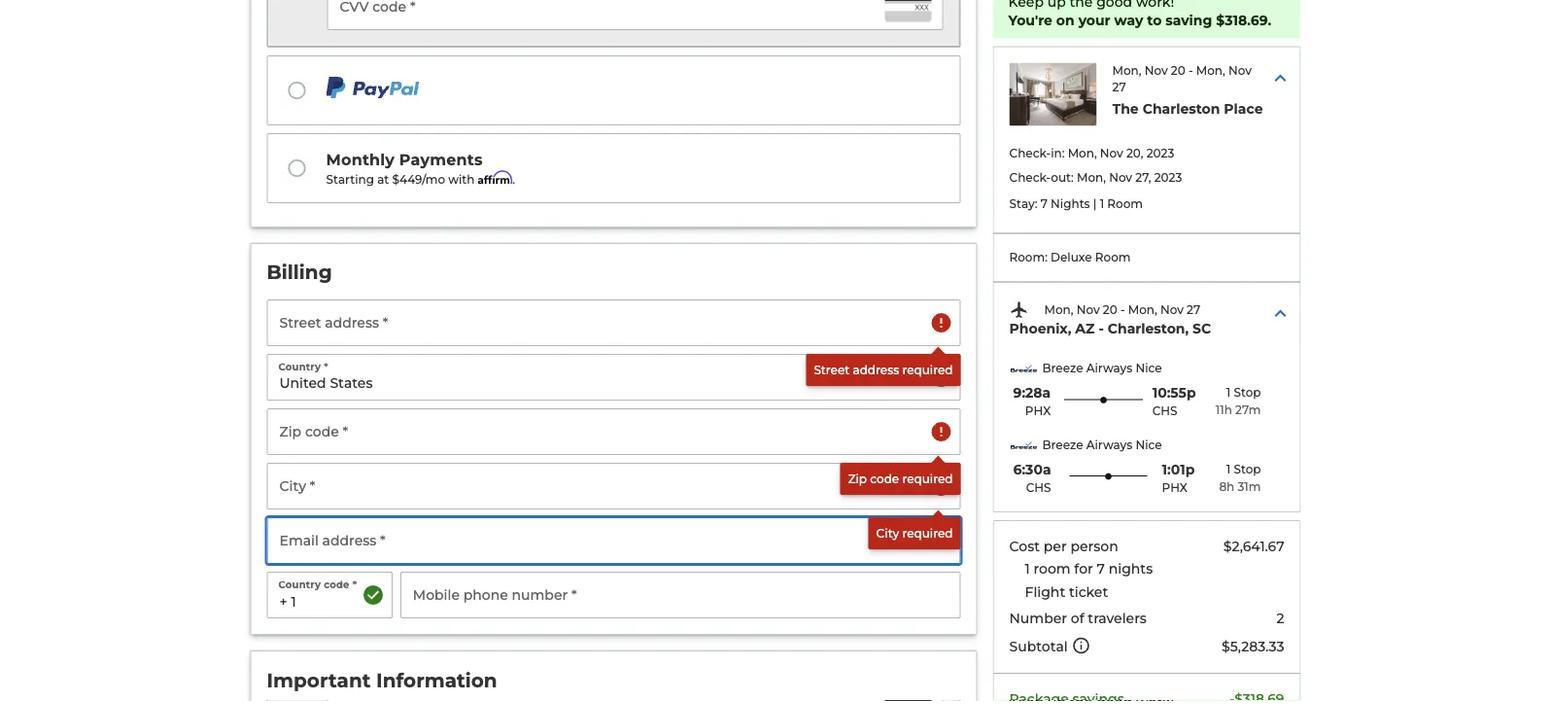 Task type: describe. For each thing, give the bounding box(es) containing it.
mon, up phoenix, on the top of the page
[[1045, 303, 1074, 317]]

per
[[1044, 537, 1067, 554]]

city required alert
[[869, 517, 961, 549]]

phoenix,
[[1010, 320, 1072, 337]]

1 for 1 stop 8h 31m
[[1227, 462, 1231, 476]]

number of travelers
[[1010, 610, 1147, 627]]

monthly payments starting at $449 /mo with affirm .
[[326, 150, 515, 187]]

in:
[[1051, 146, 1065, 160]]

$5,283.33
[[1222, 638, 1285, 654]]

travelers
[[1088, 610, 1147, 627]]

nov left 20,
[[1101, 146, 1124, 160]]

31m
[[1238, 480, 1262, 494]]

chs for 10:55p
[[1153, 404, 1178, 418]]

cost
[[1010, 537, 1041, 554]]

select success image
[[362, 583, 385, 607]]

you're
[[1009, 12, 1053, 29]]

20,
[[1127, 146, 1144, 160]]

nov up az
[[1077, 303, 1100, 317]]

phx for 1:01p
[[1163, 480, 1188, 494]]

code for country
[[324, 579, 350, 590]]

country code *
[[279, 579, 357, 590]]

az
[[1076, 320, 1095, 337]]

mon, up the
[[1113, 63, 1142, 77]]

cost per person
[[1010, 537, 1119, 554]]

sc
[[1193, 320, 1212, 337]]

monthly
[[326, 150, 395, 169]]

check- for in:
[[1010, 146, 1051, 160]]

city
[[877, 526, 900, 540]]

pay by paypal image
[[326, 77, 420, 100]]

way
[[1115, 12, 1144, 29]]

check-in: mon, nov 20, 2023
[[1010, 146, 1175, 160]]

required for street address required
[[903, 363, 953, 377]]

.
[[513, 172, 515, 187]]

10:55p chs
[[1153, 384, 1197, 418]]

address
[[853, 363, 900, 377]]

27 for mon, nov 20 - mon, nov 27
[[1187, 303, 1201, 317]]

street
[[814, 363, 850, 377]]

place
[[1225, 100, 1264, 116]]

1 for 1 stop 11h 27m
[[1227, 385, 1231, 399]]

Email address * email field
[[267, 517, 961, 564]]

saving
[[1166, 12, 1213, 29]]

8h
[[1220, 480, 1235, 494]]

important
[[267, 669, 371, 692]]

20 for mon, nov 20 - mon, nov 27 the charleston place
[[1172, 63, 1186, 77]]

affirm
[[478, 170, 513, 185]]

street address required alert
[[807, 354, 961, 386]]

subtotal
[[1010, 638, 1068, 654]]

nov up charleston,
[[1161, 303, 1184, 317]]

- for mon, nov 20 - mon, nov 27
[[1121, 303, 1126, 317]]

mon, nov 20 - mon, nov 27 the charleston place
[[1113, 63, 1264, 116]]

6:30a chs
[[1014, 461, 1052, 494]]

1 for 1 room  for 7 nights flight ticket
[[1025, 560, 1030, 577]]

Mobile phone number * telephone field
[[400, 572, 961, 618]]

breeze airways nice for 9:28a
[[1043, 361, 1163, 375]]

mon, right in:
[[1068, 146, 1098, 160]]

input error image for zip code required
[[930, 420, 953, 443]]

7 inside 1 room  for 7 nights flight ticket
[[1097, 560, 1106, 577]]

to
[[1148, 12, 1162, 29]]

airways for 10:55p
[[1087, 361, 1133, 375]]

airways for 1:01p
[[1087, 437, 1133, 451]]

city required
[[877, 526, 953, 540]]

out:
[[1051, 170, 1074, 184]]

input error image for city required
[[930, 475, 953, 498]]

you're on your way to saving $318.69.
[[1009, 12, 1272, 29]]

- for mon, nov 20 - mon, nov 27 the charleston place
[[1189, 63, 1194, 77]]

stay:
[[1010, 196, 1038, 210]]

starting
[[326, 172, 374, 187]]

0 vertical spatial *
[[324, 361, 328, 372]]

mon, down the check-in: mon, nov 20, 2023
[[1077, 170, 1107, 184]]

check-out: mon, nov 27, 2023
[[1010, 170, 1183, 184]]

the
[[1113, 100, 1139, 116]]

1 stop 8h 31m
[[1220, 462, 1262, 494]]

6:30a
[[1014, 461, 1052, 478]]

information
[[376, 669, 498, 692]]

room:
[[1010, 250, 1048, 264]]

required for zip code required
[[903, 472, 953, 486]]

number
[[1010, 610, 1068, 627]]

your
[[1079, 12, 1111, 29]]

11h
[[1216, 403, 1233, 417]]

flight
[[1025, 583, 1066, 600]]

with
[[449, 172, 475, 187]]

10:55p
[[1153, 384, 1197, 401]]

ticket
[[1070, 583, 1109, 600]]

deluxe
[[1051, 250, 1093, 264]]

room: deluxe room
[[1010, 250, 1131, 264]]

27,
[[1136, 170, 1152, 184]]

1:01p
[[1163, 461, 1195, 478]]

20 for mon, nov 20 - mon, nov 27
[[1104, 303, 1118, 317]]

$2,641.67
[[1224, 537, 1285, 554]]

for
[[1075, 560, 1094, 577]]

person
[[1071, 537, 1119, 554]]

charleston,
[[1108, 320, 1189, 337]]

|
[[1094, 196, 1097, 210]]

27m
[[1236, 403, 1262, 417]]

nov up place
[[1229, 63, 1252, 77]]

zip code required
[[849, 472, 953, 486]]

hotel image image
[[1010, 62, 1097, 126]]



Task type: locate. For each thing, give the bounding box(es) containing it.
stop inside 1 stop 11h 27m
[[1234, 385, 1262, 399]]

1 airways from the top
[[1087, 361, 1133, 375]]

flights image
[[1010, 300, 1029, 319]]

required inside street address required alert
[[903, 363, 953, 377]]

nov
[[1145, 63, 1168, 77], [1229, 63, 1252, 77], [1101, 146, 1124, 160], [1110, 170, 1133, 184], [1077, 303, 1100, 317], [1161, 303, 1184, 317]]

1 country from the top
[[279, 361, 321, 372]]

2 airlineicon image from the top
[[1010, 434, 1039, 456]]

CVV code * text field
[[327, 0, 944, 30]]

phx
[[1026, 404, 1051, 418], [1163, 480, 1188, 494]]

9:28a phx
[[1014, 384, 1051, 418]]

+
[[280, 593, 287, 610]]

9:28a
[[1014, 384, 1051, 401]]

of
[[1071, 610, 1085, 627]]

1 vertical spatial code
[[324, 579, 350, 590]]

1 inside the 1 stop 8h 31m
[[1227, 462, 1231, 476]]

breeze for 9:28a
[[1043, 361, 1084, 375]]

2 breeze from the top
[[1043, 437, 1084, 451]]

0 vertical spatial chs
[[1153, 404, 1178, 418]]

street address required
[[814, 363, 953, 377]]

2 required from the top
[[903, 472, 953, 486]]

0 vertical spatial 27
[[1113, 80, 1127, 94]]

code left select success image
[[324, 579, 350, 590]]

code
[[871, 472, 900, 486], [324, 579, 350, 590]]

chs inside 10:55p chs
[[1153, 404, 1178, 418]]

required right city at right bottom
[[903, 526, 953, 540]]

important information
[[267, 669, 498, 692]]

1 vertical spatial phx
[[1163, 480, 1188, 494]]

7
[[1041, 196, 1048, 210], [1097, 560, 1106, 577]]

stop up 31m
[[1234, 462, 1262, 476]]

1 vertical spatial input error image
[[930, 475, 953, 498]]

0 horizontal spatial phx
[[1026, 404, 1051, 418]]

1 vertical spatial required
[[903, 472, 953, 486]]

3 required from the top
[[903, 526, 953, 540]]

+ 1
[[280, 593, 296, 610]]

/mo
[[422, 172, 445, 187]]

1 nice from the top
[[1136, 361, 1163, 375]]

1 vertical spatial airways
[[1087, 437, 1133, 451]]

0 vertical spatial stop
[[1234, 385, 1262, 399]]

1 vertical spatial breeze airways nice
[[1043, 437, 1163, 451]]

required
[[903, 363, 953, 377], [903, 472, 953, 486], [903, 526, 953, 540]]

2 country from the top
[[279, 579, 321, 590]]

phx down 1:01p on the bottom right of page
[[1163, 480, 1188, 494]]

1 vertical spatial *
[[353, 579, 357, 590]]

chs
[[1153, 404, 1178, 418], [1027, 480, 1052, 494]]

country for country *
[[279, 361, 321, 372]]

0 vertical spatial airways
[[1087, 361, 1133, 375]]

stop for 1:01p
[[1234, 462, 1262, 476]]

1 inside 1 room  for 7 nights flight ticket
[[1025, 560, 1030, 577]]

room
[[1108, 196, 1144, 210], [1096, 250, 1131, 264]]

airlineicon image for 6:30a
[[1010, 434, 1039, 456]]

7 right for
[[1097, 560, 1106, 577]]

breeze airways nice
[[1043, 361, 1163, 375], [1043, 437, 1163, 451]]

27 up the
[[1113, 80, 1127, 94]]

phx inside '9:28a phx'
[[1026, 404, 1051, 418]]

0 vertical spatial code
[[871, 472, 900, 486]]

breeze
[[1043, 361, 1084, 375], [1043, 437, 1084, 451]]

20 up phoenix, az - charleston, sc
[[1104, 303, 1118, 317]]

phx down 9:28a at the right of the page
[[1026, 404, 1051, 418]]

2 horizontal spatial -
[[1189, 63, 1194, 77]]

2 nice from the top
[[1136, 437, 1163, 451]]

- up charleston
[[1189, 63, 1194, 77]]

room
[[1034, 560, 1071, 577]]

toggle tooltip image
[[1072, 636, 1092, 655]]

1 vertical spatial country
[[279, 579, 321, 590]]

1 vertical spatial 20
[[1104, 303, 1118, 317]]

1 vertical spatial 27
[[1187, 303, 1201, 317]]

input error image down select success icon
[[930, 420, 953, 443]]

1 up '11h'
[[1227, 385, 1231, 399]]

stop
[[1234, 385, 1262, 399], [1234, 462, 1262, 476]]

2023 for check-out: mon, nov 27, 2023
[[1155, 170, 1183, 184]]

check-
[[1010, 146, 1051, 160], [1010, 170, 1051, 184]]

phoenix, az - charleston, sc
[[1010, 320, 1212, 337]]

at
[[377, 172, 389, 187]]

code for zip
[[871, 472, 900, 486]]

2023 for check-in: mon, nov 20, 2023
[[1147, 146, 1175, 160]]

stay: 7 nights | 1 room
[[1010, 196, 1144, 210]]

nights
[[1109, 560, 1153, 577]]

7 right stay: on the top of the page
[[1041, 196, 1048, 210]]

0 vertical spatial 20
[[1172, 63, 1186, 77]]

$449
[[392, 172, 422, 187]]

airlineicon image
[[1010, 358, 1039, 380], [1010, 434, 1039, 456]]

2 stop from the top
[[1234, 462, 1262, 476]]

1 required from the top
[[903, 363, 953, 377]]

airlineicon image for 9:28a
[[1010, 358, 1039, 380]]

0 vertical spatial 7
[[1041, 196, 1048, 210]]

zip
[[849, 472, 867, 486]]

airlineicon image up 9:28a at the right of the page
[[1010, 358, 1039, 380]]

country
[[279, 361, 321, 372], [279, 579, 321, 590]]

0 vertical spatial check-
[[1010, 146, 1051, 160]]

1 inside 1 stop 11h 27m
[[1227, 385, 1231, 399]]

2023
[[1147, 146, 1175, 160], [1155, 170, 1183, 184]]

0 horizontal spatial -
[[1099, 320, 1104, 337]]

2 input error image from the top
[[930, 475, 953, 498]]

1 right |
[[1100, 196, 1105, 210]]

0 horizontal spatial code
[[324, 579, 350, 590]]

chs down 6:30a
[[1027, 480, 1052, 494]]

1 input error image from the top
[[930, 420, 953, 443]]

1 stop 11h 27m
[[1216, 385, 1262, 417]]

0 vertical spatial phx
[[1026, 404, 1051, 418]]

27
[[1113, 80, 1127, 94], [1187, 303, 1201, 317]]

0 vertical spatial -
[[1189, 63, 1194, 77]]

stop inside the 1 stop 8h 31m
[[1234, 462, 1262, 476]]

0 horizontal spatial *
[[324, 361, 328, 372]]

mon, up charleston
[[1197, 63, 1226, 77]]

breeze up 6:30a
[[1043, 437, 1084, 451]]

1 horizontal spatial 20
[[1172, 63, 1186, 77]]

2 vertical spatial -
[[1099, 320, 1104, 337]]

1 stop from the top
[[1234, 385, 1262, 399]]

nice up 10:55p
[[1136, 361, 1163, 375]]

0 vertical spatial breeze airways nice
[[1043, 361, 1163, 375]]

1 vertical spatial 2023
[[1155, 170, 1183, 184]]

breeze airways nice for 6:30a
[[1043, 437, 1163, 451]]

27 up sc
[[1187, 303, 1201, 317]]

27 for mon, nov 20 - mon, nov 27 the charleston place
[[1113, 80, 1127, 94]]

chs inside 6:30a chs
[[1027, 480, 1052, 494]]

input error image
[[930, 420, 953, 443], [930, 475, 953, 498]]

input error image
[[930, 311, 953, 335]]

back of credit card image
[[885, 0, 932, 22]]

payments
[[399, 150, 483, 169]]

- up phoenix, az - charleston, sc
[[1121, 303, 1126, 317]]

1 room  for 7 nights flight ticket
[[1025, 560, 1153, 600]]

mon, up charleston,
[[1129, 303, 1158, 317]]

0 vertical spatial required
[[903, 363, 953, 377]]

1 horizontal spatial 7
[[1097, 560, 1106, 577]]

select success image
[[930, 366, 953, 389]]

1 horizontal spatial 27
[[1187, 303, 1201, 317]]

*
[[324, 361, 328, 372], [353, 579, 357, 590]]

1 horizontal spatial chs
[[1153, 404, 1178, 418]]

stop for 10:55p
[[1234, 385, 1262, 399]]

charleston
[[1143, 100, 1221, 116]]

chs for 6:30a
[[1027, 480, 1052, 494]]

nov up charleston
[[1145, 63, 1168, 77]]

0 horizontal spatial 20
[[1104, 303, 1118, 317]]

chs down 10:55p
[[1153, 404, 1178, 418]]

required up city required
[[903, 472, 953, 486]]

1 vertical spatial -
[[1121, 303, 1126, 317]]

1 horizontal spatial -
[[1121, 303, 1126, 317]]

Street address * text field
[[267, 300, 961, 346]]

20 up charleston
[[1172, 63, 1186, 77]]

0 vertical spatial airlineicon image
[[1010, 358, 1039, 380]]

Zip code * text field
[[267, 408, 961, 455]]

country down billing
[[279, 361, 321, 372]]

20
[[1172, 63, 1186, 77], [1104, 303, 1118, 317]]

airways
[[1087, 361, 1133, 375], [1087, 437, 1133, 451]]

2
[[1277, 610, 1285, 627]]

room right deluxe
[[1096, 250, 1131, 264]]

input error image up city required
[[930, 475, 953, 498]]

nov left 27,
[[1110, 170, 1133, 184]]

2023 right 20,
[[1147, 146, 1175, 160]]

City text field
[[267, 463, 961, 510]]

2 airways from the top
[[1087, 437, 1133, 451]]

airlineicon image up 6:30a
[[1010, 434, 1039, 456]]

country for country code *
[[279, 579, 321, 590]]

$318.69.
[[1217, 12, 1272, 29]]

nice up 1:01p on the bottom right of page
[[1136, 437, 1163, 451]]

mon, nov 20 - mon, nov 27
[[1045, 303, 1201, 317]]

room right |
[[1108, 196, 1144, 210]]

1 check- from the top
[[1010, 146, 1051, 160]]

0 vertical spatial nice
[[1136, 361, 1163, 375]]

0 vertical spatial input error image
[[930, 420, 953, 443]]

2023 right 27,
[[1155, 170, 1183, 184]]

country *
[[279, 361, 328, 372]]

1 up 8h at the right bottom of the page
[[1227, 462, 1231, 476]]

1 horizontal spatial phx
[[1163, 480, 1188, 494]]

1 vertical spatial room
[[1096, 250, 1131, 264]]

0 horizontal spatial chs
[[1027, 480, 1052, 494]]

required inside city required alert
[[903, 526, 953, 540]]

1 vertical spatial stop
[[1234, 462, 1262, 476]]

20 inside mon, nov 20 - mon, nov 27 the charleston place
[[1172, 63, 1186, 77]]

0 vertical spatial breeze
[[1043, 361, 1084, 375]]

-
[[1189, 63, 1194, 77], [1121, 303, 1126, 317], [1099, 320, 1104, 337]]

nice for 10:55p
[[1136, 361, 1163, 375]]

check- for out:
[[1010, 170, 1051, 184]]

- inside mon, nov 20 - mon, nov 27 the charleston place
[[1189, 63, 1194, 77]]

breeze airways nice down phoenix, az - charleston, sc
[[1043, 361, 1163, 375]]

1 vertical spatial check-
[[1010, 170, 1051, 184]]

2 vertical spatial required
[[903, 526, 953, 540]]

1:01p phx
[[1163, 461, 1195, 494]]

nice
[[1136, 361, 1163, 375], [1136, 437, 1163, 451]]

0 vertical spatial 2023
[[1147, 146, 1175, 160]]

phx for 9:28a
[[1026, 404, 1051, 418]]

1 breeze from the top
[[1043, 361, 1084, 375]]

1 horizontal spatial *
[[353, 579, 357, 590]]

on
[[1057, 12, 1075, 29]]

nice for 1:01p
[[1136, 437, 1163, 451]]

breeze up 9:28a at the right of the page
[[1043, 361, 1084, 375]]

1 vertical spatial airlineicon image
[[1010, 434, 1039, 456]]

breeze airways nice up 6:30a
[[1043, 437, 1163, 451]]

0 horizontal spatial 27
[[1113, 80, 1127, 94]]

1 vertical spatial breeze
[[1043, 437, 1084, 451]]

1 breeze airways nice from the top
[[1043, 361, 1163, 375]]

billing
[[267, 260, 332, 283]]

1 right +
[[291, 593, 296, 610]]

1 vertical spatial chs
[[1027, 480, 1052, 494]]

1 vertical spatial nice
[[1136, 437, 1163, 451]]

1
[[1100, 196, 1105, 210], [1227, 385, 1231, 399], [1227, 462, 1231, 476], [1025, 560, 1030, 577], [291, 593, 296, 610]]

1 horizontal spatial code
[[871, 472, 900, 486]]

27 inside mon, nov 20 - mon, nov 27 the charleston place
[[1113, 80, 1127, 94]]

0 vertical spatial country
[[279, 361, 321, 372]]

0 horizontal spatial 7
[[1041, 196, 1048, 210]]

2 check- from the top
[[1010, 170, 1051, 184]]

required down input error icon
[[903, 363, 953, 377]]

1 down cost
[[1025, 560, 1030, 577]]

stop up 27m
[[1234, 385, 1262, 399]]

code right zip
[[871, 472, 900, 486]]

country up + 1
[[279, 579, 321, 590]]

0 vertical spatial room
[[1108, 196, 1144, 210]]

- right az
[[1099, 320, 1104, 337]]

nights
[[1051, 196, 1091, 210]]

breeze for 6:30a
[[1043, 437, 1084, 451]]

phx inside 1:01p phx
[[1163, 480, 1188, 494]]

1 airlineicon image from the top
[[1010, 358, 1039, 380]]

mon,
[[1113, 63, 1142, 77], [1197, 63, 1226, 77], [1068, 146, 1098, 160], [1077, 170, 1107, 184], [1045, 303, 1074, 317], [1129, 303, 1158, 317]]

1 vertical spatial 7
[[1097, 560, 1106, 577]]

2 breeze airways nice from the top
[[1043, 437, 1163, 451]]



Task type: vqa. For each thing, say whether or not it's contained in the screenshot.
1st required from the bottom
yes



